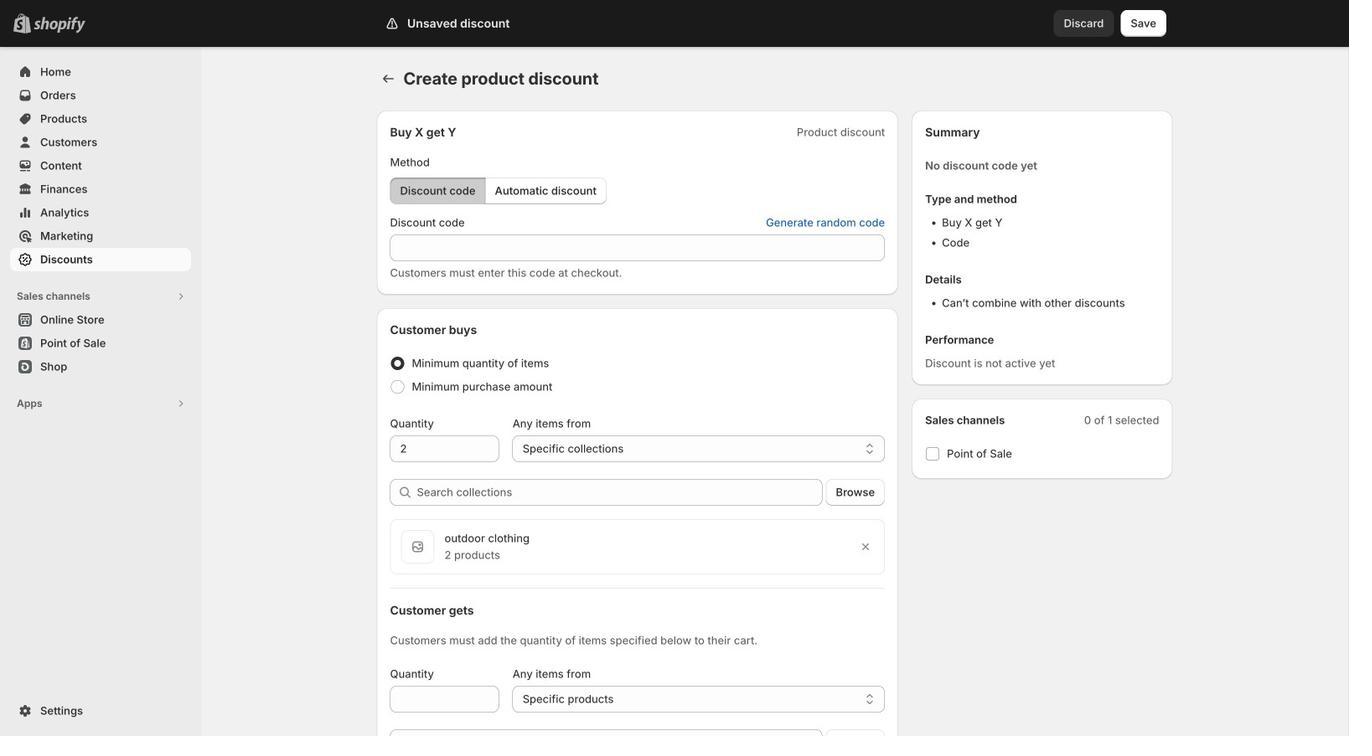 Task type: locate. For each thing, give the bounding box(es) containing it.
shopify image
[[34, 17, 85, 33]]

Search collections text field
[[417, 479, 823, 506]]

None text field
[[390, 235, 885, 261], [390, 686, 499, 713], [390, 235, 885, 261], [390, 686, 499, 713]]

None text field
[[390, 436, 499, 463]]



Task type: vqa. For each thing, say whether or not it's contained in the screenshot.
into
no



Task type: describe. For each thing, give the bounding box(es) containing it.
Search products text field
[[417, 730, 823, 737]]



